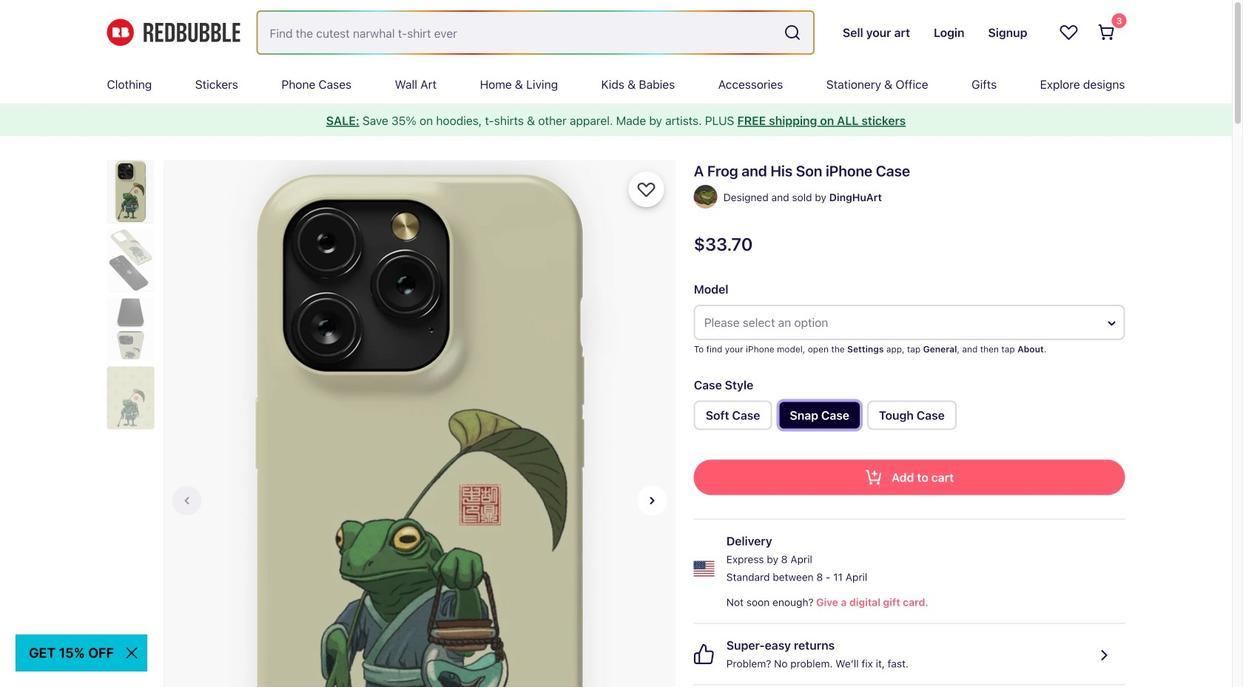 Task type: describe. For each thing, give the bounding box(es) containing it.
5 menu item from the left
[[480, 65, 558, 104]]

Search term search field
[[258, 12, 778, 53]]

2 menu item from the left
[[195, 65, 238, 104]]

10 menu item from the left
[[1040, 65, 1125, 104]]

6 menu item from the left
[[601, 65, 675, 104]]

flag of us image
[[694, 559, 715, 579]]

3 menu item from the left
[[281, 65, 352, 104]]

9 menu item from the left
[[972, 65, 997, 104]]



Task type: locate. For each thing, give the bounding box(es) containing it.
menu item
[[107, 65, 152, 104], [195, 65, 238, 104], [281, 65, 352, 104], [395, 65, 437, 104], [480, 65, 558, 104], [601, 65, 675, 104], [718, 65, 783, 104], [826, 65, 928, 104], [972, 65, 997, 104], [1040, 65, 1125, 104]]

7 menu item from the left
[[718, 65, 783, 104]]

menu bar
[[107, 65, 1125, 104]]

None field
[[258, 12, 813, 53]]

4 menu item from the left
[[395, 65, 437, 104]]

None radio
[[867, 401, 957, 430]]

none radio inside case style option group
[[867, 401, 957, 430]]

None radio
[[694, 401, 772, 430], [778, 401, 861, 430], [694, 401, 772, 430], [778, 401, 861, 430]]

1 menu item from the left
[[107, 65, 152, 104]]

case style option group
[[694, 401, 1125, 436]]

8 menu item from the left
[[826, 65, 928, 104]]



Task type: vqa. For each thing, say whether or not it's contained in the screenshot.
Accessories
no



